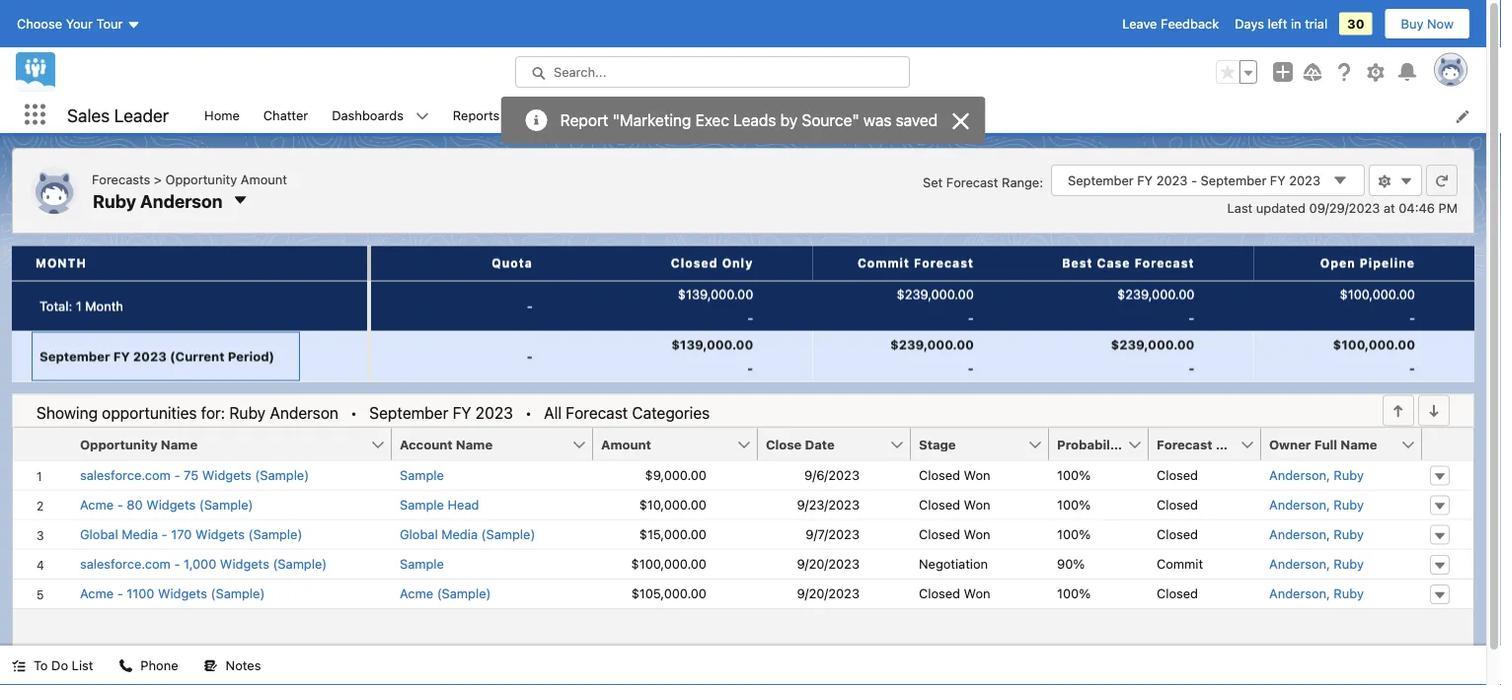 Task type: vqa. For each thing, say whether or not it's contained in the screenshot.


Task type: describe. For each thing, give the bounding box(es) containing it.
100% for 9/7/2023
[[1057, 527, 1091, 542]]

closed won for 9/6/2023
[[919, 468, 990, 483]]

widgets for 1,000
[[220, 557, 269, 572]]

probability (%)
[[1057, 437, 1154, 452]]

pm
[[1438, 200, 1458, 215]]

$239,000.00 - up (%)
[[1111, 338, 1195, 376]]

widgets for 75
[[202, 468, 251, 483]]

products list item
[[856, 97, 959, 133]]

sample link for salesforce.com - 1,000 widgets (sample)
[[400, 555, 444, 574]]

0 vertical spatial $100,000.00 -
[[1340, 287, 1415, 326]]

acme - 1100 widgets (sample) link
[[80, 585, 265, 604]]

item number element
[[13, 429, 72, 461]]

forecast category
[[1157, 437, 1275, 452]]

anderson inside button
[[140, 190, 223, 211]]

was
[[864, 111, 892, 129]]

stage button
[[911, 429, 1027, 460]]

$239,000.00 - down commit forecast
[[897, 287, 974, 326]]

set forecast range:
[[923, 175, 1043, 189]]

updated
[[1256, 200, 1306, 215]]

action element
[[1422, 429, 1473, 461]]

fy up updated
[[1270, 173, 1286, 188]]

row containing $239,000.00
[[12, 282, 1474, 331]]

2023 up updated
[[1289, 173, 1320, 188]]

3 anderson, ruby link from the top
[[1269, 525, 1364, 545]]

anderson, ruby for $10,000.00
[[1269, 498, 1364, 513]]

days left in trial
[[1235, 16, 1328, 31]]

report
[[560, 111, 608, 129]]

75
[[184, 468, 199, 483]]

04:46
[[1399, 200, 1435, 215]]

tour
[[96, 16, 123, 31]]

dashboards link
[[320, 97, 415, 133]]

(sample) inside "link"
[[211, 587, 265, 602]]

amount button
[[593, 429, 736, 460]]

leader
[[114, 104, 169, 126]]

1100
[[127, 587, 154, 602]]

september fy 2023 - september fy 2023
[[1068, 173, 1320, 188]]

$15,000.00
[[639, 527, 707, 542]]

global media - 170 widgets (sample)
[[80, 527, 302, 542]]

widgets for 1100
[[158, 587, 207, 602]]

close date
[[766, 437, 835, 452]]

buy
[[1401, 16, 1424, 31]]

9/23/2023
[[797, 498, 860, 513]]

acme for acme - 1100 widgets (sample)
[[80, 587, 114, 602]]

forecasts for forecasts > opportunity amount
[[92, 171, 150, 186]]

notes button
[[192, 646, 273, 686]]

case
[[1097, 257, 1131, 270]]

probability (%) button
[[1049, 429, 1154, 460]]

30
[[1347, 16, 1364, 31]]

100% for 9/20/2023
[[1057, 587, 1091, 602]]

leads
[[733, 111, 776, 129]]

opportunity name
[[80, 437, 198, 452]]

account
[[400, 437, 453, 452]]

text default image up at
[[1378, 175, 1392, 189]]

september fy 2023 (current period)
[[39, 349, 274, 364]]

dashboards list item
[[320, 97, 441, 133]]

ruby anderson
[[93, 190, 223, 211]]

item number image
[[13, 429, 72, 460]]

$105,000.00
[[631, 587, 707, 602]]

owner full name
[[1269, 437, 1377, 452]]

text default image inside the notes button
[[204, 660, 218, 674]]

only
[[722, 257, 753, 270]]

(current
[[170, 349, 224, 364]]

stage
[[919, 437, 956, 452]]

closed only
[[671, 257, 753, 270]]

ruby for acme - 80 widgets (sample)
[[1334, 498, 1364, 513]]

text default image inside to do list button
[[12, 660, 26, 674]]

open pipeline
[[1320, 257, 1415, 270]]

anderson, for $105,000.00
[[1269, 587, 1330, 602]]

list containing home
[[193, 97, 1486, 133]]

forecast right case
[[1135, 257, 1195, 270]]

won for 9/6/2023
[[964, 468, 990, 483]]

left
[[1268, 16, 1287, 31]]

100% for 9/23/2023
[[1057, 498, 1091, 513]]

ruby inside button
[[93, 190, 136, 211]]

leave feedback
[[1122, 16, 1219, 31]]

$9,000.00
[[645, 468, 707, 483]]

anderson, ruby link for $105,000.00
[[1269, 585, 1364, 604]]

notes
[[226, 659, 261, 674]]

sample for sample link related to salesforce.com - 75 widgets (sample)
[[400, 468, 444, 483]]

accounts link
[[619, 97, 699, 133]]

owner full name element
[[1261, 429, 1434, 461]]

sample link for salesforce.com - 75 widgets (sample)
[[400, 466, 444, 485]]

>
[[154, 171, 162, 186]]

salesforce.com for salesforce.com - 1,000 widgets (sample)
[[80, 557, 171, 572]]

amount element
[[593, 429, 770, 461]]

name for account name
[[456, 437, 493, 452]]

0 vertical spatial opportunity
[[165, 171, 237, 186]]

close
[[766, 437, 802, 452]]

salesforce.com - 1,000 widgets (sample)
[[80, 557, 327, 572]]

quota
[[492, 257, 533, 270]]

$139,000.00
[[671, 338, 753, 352]]

0 vertical spatial $100,000.00
[[1340, 287, 1415, 302]]

in
[[1291, 16, 1301, 31]]

$139,000.00 -
[[671, 338, 753, 376]]

opportunity inside 'opportunity name' button
[[80, 437, 158, 452]]

month
[[36, 257, 87, 270]]

category
[[1216, 437, 1275, 452]]

choose your tour
[[17, 16, 123, 31]]

owner full name button
[[1261, 429, 1400, 460]]

account name element
[[392, 429, 605, 461]]

text default image inside phone button
[[119, 660, 133, 674]]

salesforce.com - 75 widgets (sample) link
[[80, 466, 309, 485]]

90%
[[1057, 557, 1085, 572]]

anderson, ruby link for $10,000.00
[[1269, 496, 1364, 515]]

fy for september fy 2023 (current period)
[[113, 349, 130, 364]]

media for (sample)
[[441, 527, 478, 542]]

best
[[1062, 257, 1093, 270]]

do
[[51, 659, 68, 674]]

sample head
[[400, 498, 479, 513]]

categories
[[632, 404, 710, 422]]

ruby anderson button
[[92, 188, 255, 213]]

info alert dialog
[[501, 97, 985, 144]]

2023 for september fy 2023 (current period)
[[133, 349, 167, 364]]

forecasts > opportunity amount
[[92, 171, 287, 186]]

september up last
[[1201, 173, 1267, 188]]

won for 9/20/2023
[[964, 587, 990, 602]]

$100,000.00 inside grid
[[631, 557, 707, 572]]

media for -
[[122, 527, 158, 542]]

days
[[1235, 16, 1264, 31]]

0 horizontal spatial amount
[[241, 171, 287, 186]]

1 • from the left
[[350, 404, 357, 422]]

forecasts link
[[537, 97, 619, 133]]

sample head link
[[400, 496, 479, 515]]

total: 1 month
[[39, 299, 123, 314]]

forecast for set forecast range:
[[946, 175, 998, 189]]

text default image up last updated 09/29/2023 at 04:46 pm
[[1332, 173, 1348, 189]]

pipeline
[[1360, 257, 1415, 270]]

9/6/2023
[[804, 468, 860, 483]]

global for global media (sample)
[[400, 527, 438, 542]]

to do list button
[[0, 646, 105, 686]]

ruby for salesforce.com - 75 widgets (sample)
[[1334, 468, 1364, 483]]

action image
[[1422, 429, 1473, 460]]

sales leader
[[67, 104, 169, 126]]

forecast for all forecast categories
[[566, 404, 628, 422]]

status containing showing opportunities for: ruby anderson
[[37, 401, 710, 425]]

forecast for commit forecast
[[914, 257, 974, 270]]

salesforce.com for salesforce.com - 75 widgets (sample)
[[80, 468, 171, 483]]

home
[[204, 107, 240, 122]]

name for opportunity name
[[161, 437, 198, 452]]



Task type: locate. For each thing, give the bounding box(es) containing it.
0 horizontal spatial media
[[122, 527, 158, 542]]

acme for acme (sample)
[[400, 587, 433, 602]]

anderson, ruby for $9,000.00
[[1269, 468, 1364, 483]]

0 vertical spatial amount
[[241, 171, 287, 186]]

1 horizontal spatial name
[[456, 437, 493, 452]]

opportunities
[[102, 404, 197, 422]]

name inside owner full name button
[[1341, 437, 1377, 452]]

september for september fy 2023
[[369, 404, 448, 422]]

sample link down account
[[400, 466, 444, 485]]

won
[[964, 468, 990, 483], [964, 498, 990, 513], [964, 527, 990, 542], [964, 587, 990, 602]]

widgets right the 1,000
[[220, 557, 269, 572]]

salesforce.com
[[80, 468, 171, 483], [80, 557, 171, 572]]

2 name from the left
[[456, 437, 493, 452]]

sample
[[400, 468, 444, 483], [400, 498, 444, 513], [400, 557, 444, 572]]

1 row from the top
[[12, 282, 1474, 331]]

2023 inside button
[[133, 349, 167, 364]]

ruby for salesforce.com - 1,000 widgets (sample)
[[1334, 557, 1364, 572]]

acme down global media (sample) link
[[400, 587, 433, 602]]

5 anderson, ruby link from the top
[[1269, 585, 1364, 604]]

text default image left "notes" at the bottom of the page
[[204, 660, 218, 674]]

sample up acme (sample)
[[400, 557, 444, 572]]

won for 9/23/2023
[[964, 498, 990, 513]]

0 horizontal spatial forecasts
[[92, 171, 150, 186]]

3 won from the top
[[964, 527, 990, 542]]

global down acme - 80 widgets (sample) link on the bottom left of the page
[[80, 527, 118, 542]]

1 vertical spatial opportunity
[[80, 437, 158, 452]]

forecast inside button
[[1157, 437, 1212, 452]]

sample down account
[[400, 468, 444, 483]]

owner
[[1269, 437, 1311, 452]]

closed
[[671, 257, 718, 270], [919, 468, 960, 483], [1157, 468, 1198, 483], [919, 498, 960, 513], [1157, 498, 1198, 513], [919, 527, 960, 542], [1157, 527, 1198, 542], [919, 587, 960, 602], [1157, 587, 1198, 602]]

$100,000.00 - down "open pipeline"
[[1340, 287, 1415, 326]]

fy for september fy 2023 - september fy 2023
[[1137, 173, 1153, 188]]

search...
[[554, 65, 606, 79]]

dashboards
[[332, 107, 404, 122]]

global media (sample)
[[400, 527, 535, 542]]

total: 1 month button
[[32, 282, 300, 331]]

0 vertical spatial anderson
[[140, 190, 223, 211]]

anderson, for $100,000.00
[[1269, 557, 1330, 572]]

exec
[[695, 111, 729, 129]]

global media (sample) link
[[400, 525, 535, 545]]

fy up the account name
[[453, 404, 471, 422]]

2023 for september fy 2023 - september fy 2023
[[1156, 173, 1188, 188]]

acme (sample)
[[400, 587, 491, 602]]

opportunity down opportunities
[[80, 437, 158, 452]]

5 anderson, from the top
[[1269, 587, 1330, 602]]

acme left 1100
[[80, 587, 114, 602]]

1 sample from the top
[[400, 468, 444, 483]]

all
[[544, 404, 562, 422]]

(sample)
[[255, 468, 309, 483], [199, 498, 253, 513], [248, 527, 302, 542], [481, 527, 535, 542], [273, 557, 327, 572], [211, 587, 265, 602], [437, 587, 491, 602]]

• left all
[[525, 404, 532, 422]]

2 anderson, ruby link from the top
[[1269, 496, 1364, 515]]

0 vertical spatial 9/20/2023
[[797, 557, 860, 572]]

row containing $139,000.00
[[12, 331, 1474, 381]]

1 horizontal spatial forecasts
[[549, 107, 607, 122]]

accounts
[[631, 107, 687, 122]]

range:
[[1002, 175, 1043, 189]]

september up account
[[369, 404, 448, 422]]

1 vertical spatial sample
[[400, 498, 444, 513]]

commit inside grid
[[1157, 557, 1203, 572]]

closed won for 9/20/2023
[[919, 587, 990, 602]]

anderson down forecasts > opportunity amount
[[140, 190, 223, 211]]

- inside "link"
[[117, 587, 123, 602]]

2 global from the left
[[400, 527, 438, 542]]

forecast category element
[[1149, 429, 1275, 461]]

forecast right set
[[946, 175, 998, 189]]

widgets down the 1,000
[[158, 587, 207, 602]]

at
[[1384, 200, 1395, 215]]

$100,000.00 - up owner full name 'element'
[[1333, 338, 1415, 376]]

acme for acme - 80 widgets (sample)
[[80, 498, 114, 513]]

september for september fy 2023 - september fy 2023
[[1068, 173, 1134, 188]]

name right full
[[1341, 437, 1377, 452]]

global for global media - 170 widgets (sample)
[[80, 527, 118, 542]]

september for september fy 2023 (current period)
[[39, 349, 110, 364]]

showing
[[37, 404, 98, 422]]

1 horizontal spatial •
[[525, 404, 532, 422]]

anderson, ruby link for $9,000.00
[[1269, 466, 1364, 485]]

2 horizontal spatial name
[[1341, 437, 1377, 452]]

2 anderson, ruby from the top
[[1269, 498, 1364, 513]]

sales
[[67, 104, 110, 126]]

2 vertical spatial sample
[[400, 557, 444, 572]]

3 anderson, from the top
[[1269, 527, 1330, 542]]

anderson, ruby
[[1269, 468, 1364, 483], [1269, 498, 1364, 513], [1269, 527, 1364, 542], [1269, 557, 1364, 572], [1269, 587, 1364, 602]]

name inside account name 'button'
[[456, 437, 493, 452]]

head
[[448, 498, 479, 513]]

0 vertical spatial sample link
[[400, 466, 444, 485]]

salesforce.com up 80
[[80, 468, 171, 483]]

september down 1
[[39, 349, 110, 364]]

media down 80
[[122, 527, 158, 542]]

fy inside button
[[113, 349, 130, 364]]

phone
[[141, 659, 178, 674]]

2 100% from the top
[[1057, 498, 1091, 513]]

4 100% from the top
[[1057, 587, 1091, 602]]

salesforce.com - 1,000 widgets (sample) link
[[80, 555, 327, 574]]

$239,000.00 - up stage
[[890, 338, 974, 376]]

acme - 1100 widgets (sample)
[[80, 587, 265, 602]]

3 100% from the top
[[1057, 527, 1091, 542]]

3 anderson, ruby from the top
[[1269, 527, 1364, 542]]

2023 for september fy 2023
[[475, 404, 513, 422]]

media down head
[[441, 527, 478, 542]]

1 vertical spatial salesforce.com
[[80, 557, 171, 572]]

3 name from the left
[[1341, 437, 1377, 452]]

3 sample from the top
[[400, 557, 444, 572]]

commit for commit
[[1157, 557, 1203, 572]]

forecast right (%)
[[1157, 437, 1212, 452]]

1 closed won from the top
[[919, 468, 990, 483]]

1 media from the left
[[122, 527, 158, 542]]

your
[[66, 16, 93, 31]]

row up the "categories"
[[12, 331, 1474, 381]]

leave feedback link
[[1122, 16, 1219, 31]]

2023 up the best case forecast
[[1156, 173, 1188, 188]]

2023 left (current
[[133, 349, 167, 364]]

opportunity name element
[[72, 429, 404, 461]]

ruby for acme - 1100 widgets (sample)
[[1334, 587, 1364, 602]]

grid containing opportunity name
[[13, 429, 1473, 610]]

acme
[[80, 498, 114, 513], [80, 587, 114, 602], [400, 587, 433, 602]]

reports list item
[[441, 97, 537, 133]]

sample for sample link corresponding to salesforce.com - 1,000 widgets (sample)
[[400, 557, 444, 572]]

4 won from the top
[[964, 587, 990, 602]]

september fy 2023
[[369, 404, 513, 422]]

2023 up account name element
[[475, 404, 513, 422]]

2 sample from the top
[[400, 498, 444, 513]]

2 media from the left
[[441, 527, 478, 542]]

probability (%) element
[[1049, 429, 1161, 461]]

anderson, ruby for $100,000.00
[[1269, 557, 1364, 572]]

accounts list item
[[619, 97, 724, 133]]

row
[[12, 282, 1474, 331], [12, 331, 1474, 381]]

grid
[[13, 429, 1473, 610]]

0 vertical spatial commit
[[858, 257, 910, 270]]

1 sample link from the top
[[400, 466, 444, 485]]

2 anderson, from the top
[[1269, 498, 1330, 513]]

report "marketing exec leads by source" was saved
[[560, 111, 938, 129]]

2 sample link from the top
[[400, 555, 444, 574]]

widgets inside "link"
[[158, 587, 207, 602]]

1,000
[[184, 557, 216, 572]]

won for 9/7/2023
[[964, 527, 990, 542]]

0 horizontal spatial name
[[161, 437, 198, 452]]

probability
[[1057, 437, 1127, 452]]

2 vertical spatial $100,000.00
[[631, 557, 707, 572]]

text default image
[[1332, 173, 1348, 189], [1378, 175, 1392, 189], [1399, 175, 1413, 189], [12, 660, 26, 674], [119, 660, 133, 674], [204, 660, 218, 674]]

9/20/2023 for closed won
[[797, 587, 860, 602]]

sample left head
[[400, 498, 444, 513]]

group
[[1216, 60, 1257, 84]]

buy now
[[1401, 16, 1454, 31]]

1 vertical spatial commit
[[1157, 557, 1203, 572]]

1 won from the top
[[964, 468, 990, 483]]

1 anderson, ruby link from the top
[[1269, 466, 1364, 485]]

widgets up salesforce.com - 1,000 widgets (sample)
[[195, 527, 245, 542]]

2 closed won from the top
[[919, 498, 990, 513]]

amount down all forecast categories
[[601, 437, 651, 452]]

0 horizontal spatial opportunity
[[80, 437, 158, 452]]

acme inside "link"
[[80, 587, 114, 602]]

100% for 9/6/2023
[[1057, 468, 1091, 483]]

by
[[780, 111, 798, 129]]

status
[[37, 401, 710, 425]]

sample for sample head
[[400, 498, 444, 513]]

1 vertical spatial $100,000.00
[[1333, 338, 1415, 352]]

09/29/2023
[[1309, 200, 1380, 215]]

global down sample head link
[[400, 527, 438, 542]]

2 won from the top
[[964, 498, 990, 513]]

1 horizontal spatial commit
[[1157, 557, 1203, 572]]

fy
[[1137, 173, 1153, 188], [1270, 173, 1286, 188], [113, 349, 130, 364], [453, 404, 471, 422]]

showing opportunities for: ruby anderson
[[37, 404, 339, 422]]

reports link
[[441, 97, 511, 133]]

name down showing opportunities for: ruby anderson on the bottom
[[161, 437, 198, 452]]

0 horizontal spatial global
[[80, 527, 118, 542]]

products link
[[856, 97, 933, 133]]

anderson, ruby for $105,000.00
[[1269, 587, 1364, 602]]

forecast category button
[[1149, 429, 1275, 460]]

row down "only"
[[12, 282, 1474, 331]]

anderson, for $10,000.00
[[1269, 498, 1330, 513]]

fy down month
[[113, 349, 130, 364]]

chatter link
[[252, 97, 320, 133]]

opportunities list item
[[724, 97, 856, 133]]

saved
[[896, 111, 938, 129]]

salesforce.com - 75 widgets (sample)
[[80, 468, 309, 483]]

0 horizontal spatial •
[[350, 404, 357, 422]]

forecasts for forecasts
[[549, 107, 607, 122]]

closed won for 9/23/2023
[[919, 498, 990, 513]]

forecast right all
[[566, 404, 628, 422]]

feedback
[[1161, 16, 1219, 31]]

account name
[[400, 437, 493, 452]]

name down september fy 2023 in the left of the page
[[456, 437, 493, 452]]

last updated 09/29/2023 at 04:46 pm
[[1227, 200, 1458, 215]]

4 anderson, from the top
[[1269, 557, 1330, 572]]

0 horizontal spatial anderson
[[140, 190, 223, 211]]

forecast down set
[[914, 257, 974, 270]]

1 vertical spatial amount
[[601, 437, 651, 452]]

choose
[[17, 16, 62, 31]]

4 closed won from the top
[[919, 587, 990, 602]]

1 horizontal spatial opportunity
[[165, 171, 237, 186]]

1 name from the left
[[161, 437, 198, 452]]

5 anderson, ruby from the top
[[1269, 587, 1364, 602]]

0 vertical spatial sample
[[400, 468, 444, 483]]

text default image left phone
[[119, 660, 133, 674]]

anderson, ruby link for $100,000.00
[[1269, 555, 1364, 574]]

set
[[923, 175, 943, 189]]

stage element
[[911, 429, 1061, 461]]

4 anderson, ruby from the top
[[1269, 557, 1364, 572]]

0 vertical spatial salesforce.com
[[80, 468, 171, 483]]

4 anderson, ruby link from the top
[[1269, 555, 1364, 574]]

opportunity
[[165, 171, 237, 186], [80, 437, 158, 452]]

1 anderson, from the top
[[1269, 468, 1330, 483]]

list
[[193, 97, 1486, 133]]

commit for commit forecast
[[858, 257, 910, 270]]

1 vertical spatial 9/20/2023
[[797, 587, 860, 602]]

products
[[867, 107, 921, 122]]

2 salesforce.com from the top
[[80, 557, 171, 572]]

1 vertical spatial $100,000.00 -
[[1333, 338, 1415, 376]]

fy up the best case forecast
[[1137, 173, 1153, 188]]

anderson, for $9,000.00
[[1269, 468, 1330, 483]]

1 horizontal spatial anderson
[[270, 404, 339, 422]]

sample link up acme (sample)
[[400, 555, 444, 574]]

full
[[1314, 437, 1337, 452]]

to do list
[[34, 659, 93, 674]]

opportunities link
[[724, 97, 830, 133]]

"marketing
[[613, 111, 691, 129]]

2 row from the top
[[12, 331, 1474, 381]]

september right range:
[[1068, 173, 1134, 188]]

september inside button
[[39, 349, 110, 364]]

1 vertical spatial forecasts
[[92, 171, 150, 186]]

0 horizontal spatial commit
[[858, 257, 910, 270]]

open
[[1320, 257, 1356, 270]]

1 anderson, ruby from the top
[[1269, 468, 1364, 483]]

widgets for 80
[[146, 498, 196, 513]]

1 100% from the top
[[1057, 468, 1091, 483]]

$10,000.00
[[639, 498, 707, 513]]

anderson up the opportunity name element
[[270, 404, 339, 422]]

large image
[[949, 110, 972, 133]]

widgets down 'opportunity name' button
[[202, 468, 251, 483]]

1 horizontal spatial global
[[400, 527, 438, 542]]

$100,000.00
[[1340, 287, 1415, 302], [1333, 338, 1415, 352], [631, 557, 707, 572]]

closed won for 9/7/2023
[[919, 527, 990, 542]]

3 closed won from the top
[[919, 527, 990, 542]]

amount down chatter link
[[241, 171, 287, 186]]

buy now button
[[1384, 8, 1470, 39]]

forecasts down search...
[[549, 107, 607, 122]]

widgets up 170
[[146, 498, 196, 513]]

text default image up 04:46
[[1399, 175, 1413, 189]]

date
[[805, 437, 835, 452]]

9/7/2023
[[806, 527, 860, 542]]

forecasts left >
[[92, 171, 150, 186]]

1 vertical spatial sample link
[[400, 555, 444, 574]]

acme left 80
[[80, 498, 114, 513]]

1 horizontal spatial amount
[[601, 437, 651, 452]]

9/20/2023 for negotiation
[[797, 557, 860, 572]]

period)
[[228, 349, 274, 364]]

september fy 2023 (current period) button
[[32, 332, 300, 381]]

1 9/20/2023 from the top
[[797, 557, 860, 572]]

1 global from the left
[[80, 527, 118, 542]]

name inside 'opportunity name' button
[[161, 437, 198, 452]]

1 horizontal spatial media
[[441, 527, 478, 542]]

2 9/20/2023 from the top
[[797, 587, 860, 602]]

1 salesforce.com from the top
[[80, 468, 171, 483]]

2 • from the left
[[525, 404, 532, 422]]

$239,000.00 -
[[897, 287, 974, 326], [1117, 287, 1195, 326], [890, 338, 974, 376], [1111, 338, 1195, 376]]

acme - 80 widgets (sample) link
[[80, 496, 253, 515]]

salesforce.com up 1100
[[80, 557, 171, 572]]

100%
[[1057, 468, 1091, 483], [1057, 498, 1091, 513], [1057, 527, 1091, 542], [1057, 587, 1091, 602]]

amount inside button
[[601, 437, 651, 452]]

close date element
[[758, 429, 923, 461]]

1 vertical spatial anderson
[[270, 404, 339, 422]]

80
[[127, 498, 143, 513]]

to
[[34, 659, 48, 674]]

- inside $139,000.00 -
[[747, 361, 753, 376]]

fy for september fy 2023
[[453, 404, 471, 422]]

anderson, ruby link
[[1269, 466, 1364, 485], [1269, 496, 1364, 515], [1269, 525, 1364, 545], [1269, 555, 1364, 574], [1269, 585, 1364, 604]]

0 vertical spatial forecasts
[[549, 107, 607, 122]]

ruby for global media - 170 widgets (sample)
[[1334, 527, 1364, 542]]

text default image left to
[[12, 660, 26, 674]]

source"
[[802, 111, 859, 129]]

$239,000.00 - down the best case forecast
[[1117, 287, 1195, 326]]

170
[[171, 527, 192, 542]]

• left september fy 2023 in the left of the page
[[350, 404, 357, 422]]

opportunity up ruby anderson button
[[165, 171, 237, 186]]

commit forecast
[[858, 257, 974, 270]]



